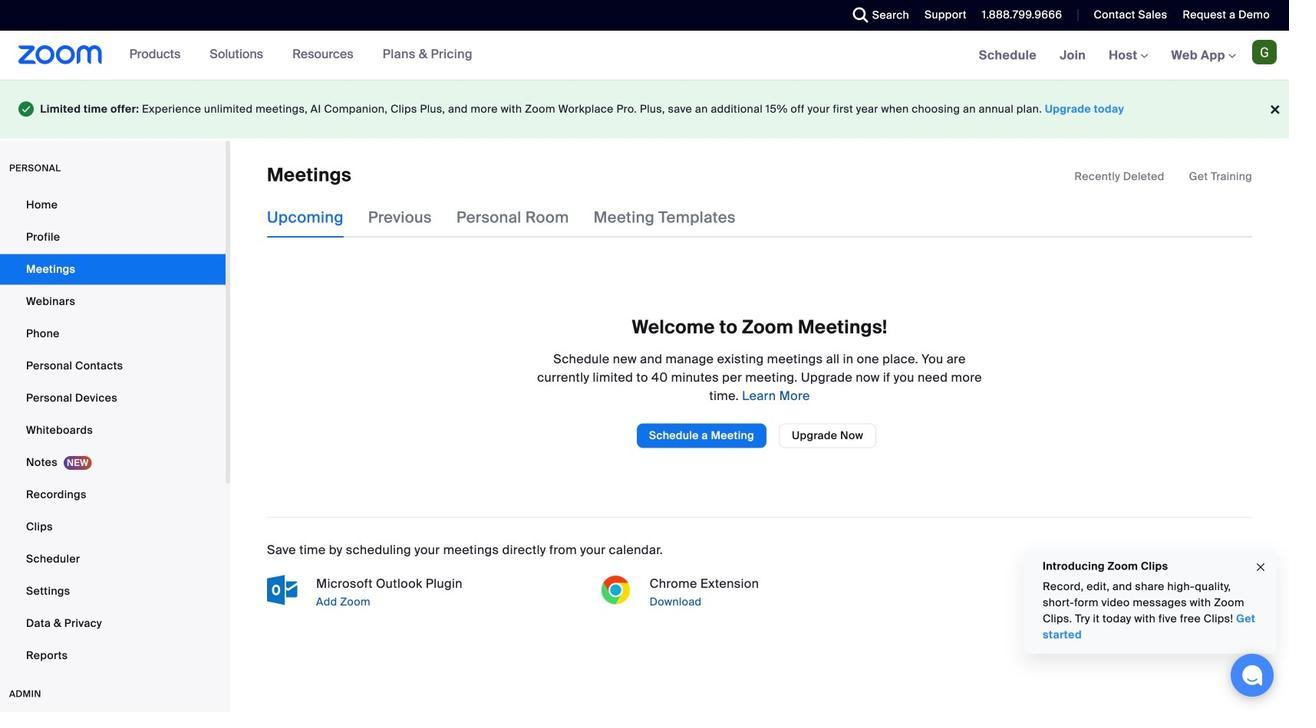 Task type: describe. For each thing, give the bounding box(es) containing it.
tabs of meeting tab list
[[267, 198, 760, 238]]

profile picture image
[[1252, 40, 1277, 64]]

product information navigation
[[103, 31, 484, 80]]

meetings navigation
[[967, 31, 1289, 81]]

close image
[[1255, 559, 1267, 577]]



Task type: locate. For each thing, give the bounding box(es) containing it.
type image
[[18, 98, 34, 120]]

application
[[1075, 169, 1252, 185]]

zoom logo image
[[18, 45, 103, 64]]

banner
[[0, 31, 1289, 81]]

open chat image
[[1242, 665, 1263, 687]]

personal menu menu
[[0, 190, 226, 673]]

footer
[[0, 80, 1289, 139]]



Task type: vqa. For each thing, say whether or not it's contained in the screenshot.
ZOOM LOGO
yes



